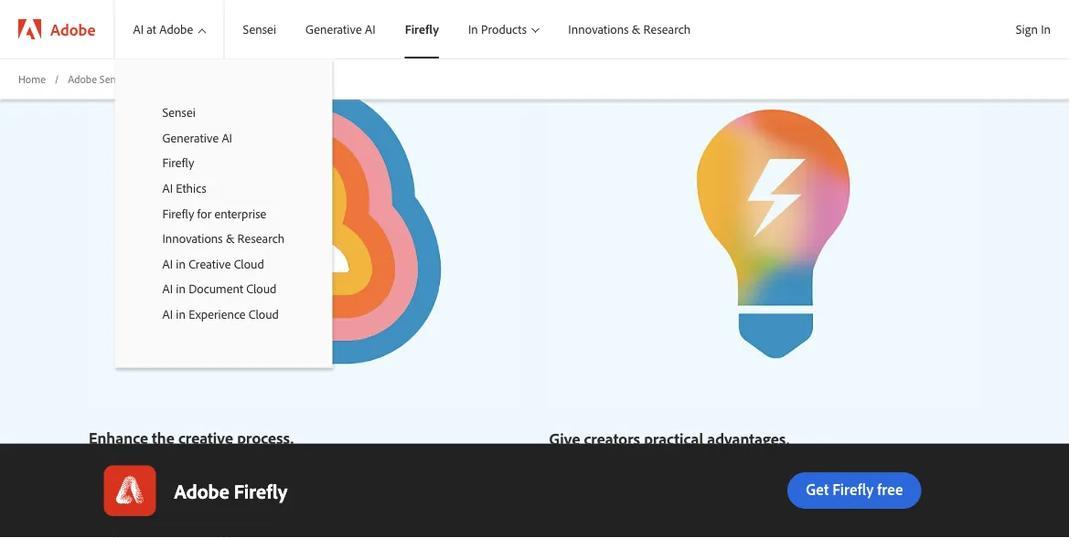 Task type: describe. For each thing, give the bounding box(es) containing it.
0 vertical spatial research
[[644, 21, 691, 37]]

1 vertical spatial &
[[226, 230, 235, 247]]

trained
[[549, 466, 599, 487]]

stock
[[671, 466, 708, 487]]

upon
[[395, 465, 430, 486]]

advantages.
[[707, 429, 790, 450]]

public
[[549, 491, 590, 511]]

trained on adobe stock images, openly licensed content, and public domain content, firefly is designed to be safe for commercial use. to ensure that creators can benefit fr
[[549, 466, 964, 539]]

sign in
[[1016, 21, 1051, 37]]

natural
[[468, 465, 515, 486]]

1 horizontal spatial for
[[197, 205, 211, 221]]

adobe sensei
[[68, 72, 128, 86]]

cloud for ai in creative cloud
[[234, 256, 264, 272]]

free
[[878, 480, 903, 500]]

adobe sensei link
[[68, 71, 128, 87]]

give
[[549, 429, 580, 450]]

made
[[388, 515, 426, 535]]

to
[[662, 515, 677, 536]]

firefly link for firefly
[[133, 150, 314, 175]]

enterprise
[[214, 205, 267, 221]]

0 vertical spatial innovations & research
[[568, 21, 691, 37]]

adobe inside popup button
[[159, 21, 193, 37]]

ai in experience cloud link
[[133, 302, 314, 327]]

innovations for topmost innovations & research link
[[568, 21, 629, 37]]

a
[[211, 490, 219, 511]]

to inside "the vision for firefly is to help people expand upon their natural creativity. as both a product and an embedded model inside adobe apps, firefly offers generative ai tools made specifical"
[[241, 465, 255, 486]]

cloud for ai in document cloud
[[246, 281, 277, 297]]

document
[[189, 281, 243, 297]]

in for document
[[176, 281, 186, 297]]

sensei link for innovations
[[225, 0, 287, 59]]

domain
[[594, 491, 645, 511]]

ai inside popup button
[[133, 21, 144, 37]]

group containing sensei
[[115, 59, 332, 368]]

the
[[152, 428, 175, 449]]

on
[[603, 466, 620, 487]]

apps,
[[136, 515, 171, 535]]

creators inside trained on adobe stock images, openly licensed content, and public domain content, firefly is designed to be safe for commercial use. to ensure that creators can benefit fr
[[760, 515, 813, 536]]

firefly for enterprise
[[162, 205, 267, 221]]

safe
[[868, 491, 894, 511]]

process.
[[237, 428, 294, 449]]

both
[[176, 490, 207, 511]]

licensed
[[815, 466, 870, 487]]

get firefly free link
[[788, 473, 922, 510]]

adobe link
[[0, 0, 114, 59]]

at
[[147, 21, 156, 37]]

practical
[[644, 429, 704, 450]]

generative ai link for firefly
[[133, 125, 314, 150]]

in inside button
[[1041, 21, 1051, 37]]

experience
[[189, 306, 246, 322]]

an
[[308, 490, 324, 511]]

1 vertical spatial innovations & research
[[162, 230, 285, 247]]

adobe inside 'link'
[[68, 72, 97, 86]]

product
[[222, 490, 275, 511]]

ai in document cloud link
[[133, 276, 314, 302]]

ai in document cloud
[[162, 281, 277, 297]]

model
[[404, 490, 447, 511]]

in products button
[[450, 0, 550, 59]]

generative for innovations
[[306, 21, 362, 37]]

firefly inside trained on adobe stock images, openly licensed content, and public domain content, firefly is designed to be safe for commercial use. to ensure that creators can benefit fr
[[707, 491, 748, 511]]

ai at adobe button
[[115, 0, 224, 59]]

ensure
[[681, 515, 726, 536]]

adobe right as
[[174, 479, 229, 504]]

can
[[817, 515, 841, 536]]

tools
[[352, 515, 385, 535]]

the
[[89, 465, 114, 486]]

vision
[[118, 465, 156, 486]]

ai at adobe
[[133, 21, 193, 37]]

ethics
[[176, 180, 207, 196]]

home link
[[18, 71, 46, 87]]

inside
[[451, 490, 490, 511]]

for inside "the vision for firefly is to help people expand upon their natural creativity. as both a product and an embedded model inside adobe apps, firefly offers generative ai tools made specifical"
[[160, 465, 179, 486]]

1 vertical spatial content,
[[649, 491, 703, 511]]

generative for firefly
[[162, 130, 219, 146]]

1 horizontal spatial &
[[632, 21, 641, 37]]

as
[[156, 490, 172, 511]]

enhance the creative process.
[[89, 428, 294, 449]]

generative ai for innovations
[[306, 21, 376, 37]]

in for experience
[[176, 306, 186, 322]]

products
[[481, 21, 527, 37]]

get firefly free
[[806, 480, 903, 500]]

generative ai link for innovations
[[287, 0, 387, 59]]

get
[[806, 480, 829, 500]]

ai ethics link
[[133, 175, 314, 201]]

in products
[[468, 21, 527, 37]]



Task type: vqa. For each thing, say whether or not it's contained in the screenshot.
by inside 'dropdown button'
no



Task type: locate. For each thing, give the bounding box(es) containing it.
0 horizontal spatial in
[[468, 21, 478, 37]]

firefly link up ethics
[[133, 150, 314, 175]]

1 horizontal spatial creators
[[760, 515, 813, 536]]

images,
[[711, 466, 762, 487]]

0 vertical spatial for
[[197, 205, 211, 221]]

1 vertical spatial innovations & research link
[[133, 226, 314, 251]]

is inside "the vision for firefly is to help people expand upon their natural creativity. as both a product and an embedded model inside adobe apps, firefly offers generative ai tools made specifical"
[[227, 465, 237, 486]]

in
[[176, 256, 186, 272], [176, 281, 186, 297], [176, 306, 186, 322]]

1 horizontal spatial is
[[752, 491, 762, 511]]

sensei right ai at adobe popup button
[[243, 21, 276, 37]]

1 vertical spatial in
[[176, 281, 186, 297]]

0 vertical spatial generative ai link
[[287, 0, 387, 59]]

1 vertical spatial generative
[[162, 130, 219, 146]]

firefly link
[[387, 0, 450, 59], [133, 150, 314, 175]]

is up that
[[752, 491, 762, 511]]

0 vertical spatial in
[[176, 256, 186, 272]]

in left the "document"
[[176, 281, 186, 297]]

0 horizontal spatial innovations & research
[[162, 230, 285, 247]]

1 horizontal spatial firefly link
[[387, 0, 450, 59]]

for down ethics
[[197, 205, 211, 221]]

1 vertical spatial firefly link
[[133, 150, 314, 175]]

2 vertical spatial for
[[898, 491, 916, 511]]

2 vertical spatial in
[[176, 306, 186, 322]]

1 horizontal spatial sensei
[[162, 104, 196, 120]]

innovations & research
[[568, 21, 691, 37], [162, 230, 285, 247]]

1 horizontal spatial in
[[1041, 21, 1051, 37]]

0 horizontal spatial and
[[278, 490, 304, 511]]

ai inside "the vision for firefly is to help people expand upon their natural creativity. as both a product and an embedded model inside adobe apps, firefly offers generative ai tools made specifical"
[[335, 515, 348, 535]]

ai in experience cloud
[[162, 306, 279, 322]]

1 vertical spatial sensei
[[100, 72, 128, 86]]

1 horizontal spatial to
[[830, 491, 843, 511]]

1 vertical spatial sensei link
[[133, 96, 314, 125]]

cloud right the "document"
[[246, 281, 277, 297]]

0 vertical spatial &
[[632, 21, 641, 37]]

adobe down creativity.
[[89, 515, 132, 535]]

adobe inside trained on adobe stock images, openly licensed content, and public domain content, firefly is designed to be safe for commercial use. to ensure that creators can benefit fr
[[624, 466, 668, 487]]

ai in creative cloud
[[162, 256, 264, 272]]

sensei up ai ethics
[[162, 104, 196, 120]]

0 horizontal spatial for
[[160, 465, 179, 486]]

generative ai for firefly
[[162, 130, 232, 146]]

0 vertical spatial to
[[241, 465, 255, 486]]

1 vertical spatial and
[[278, 490, 304, 511]]

1 in from the left
[[1041, 21, 1051, 37]]

0 vertical spatial is
[[227, 465, 237, 486]]

in left products
[[468, 21, 478, 37]]

0 vertical spatial firefly link
[[387, 0, 450, 59]]

give creators practical advantages.
[[549, 429, 790, 450]]

1 vertical spatial generative ai
[[162, 130, 232, 146]]

is up product
[[227, 465, 237, 486]]

and inside "the vision for firefly is to help people expand upon their natural creativity. as both a product and an embedded model inside adobe apps, firefly offers generative ai tools made specifical"
[[278, 490, 304, 511]]

use.
[[632, 515, 658, 536]]

ai in creative cloud link
[[133, 251, 314, 276]]

adobe right on
[[624, 466, 668, 487]]

innovations & research link
[[550, 0, 702, 59], [133, 226, 314, 251]]

0 horizontal spatial firefly link
[[133, 150, 314, 175]]

innovations
[[568, 21, 629, 37], [162, 230, 223, 247]]

sensei link right ai at adobe popup button
[[225, 0, 287, 59]]

1 horizontal spatial research
[[644, 21, 691, 37]]

1 horizontal spatial content,
[[874, 466, 928, 487]]

in left experience
[[176, 306, 186, 322]]

offers
[[220, 515, 257, 535]]

embedded
[[328, 490, 400, 511]]

0 vertical spatial innovations & research link
[[550, 0, 702, 59]]

and right free
[[932, 466, 957, 487]]

sensei link up ai ethics link
[[133, 96, 314, 125]]

2 in from the top
[[176, 281, 186, 297]]

adobe right at
[[159, 21, 193, 37]]

firefly link left in products
[[387, 0, 450, 59]]

benefit
[[845, 515, 892, 536]]

is inside trained on adobe stock images, openly licensed content, and public domain content, firefly is designed to be safe for commercial use. to ensure that creators can benefit fr
[[752, 491, 762, 511]]

openly
[[766, 466, 812, 487]]

innovations inside 'group'
[[162, 230, 223, 247]]

2 horizontal spatial for
[[898, 491, 916, 511]]

expand
[[342, 465, 391, 486]]

creative
[[178, 428, 233, 449]]

and left an
[[278, 490, 304, 511]]

2 vertical spatial sensei
[[162, 104, 196, 120]]

for
[[197, 205, 211, 221], [160, 465, 179, 486], [898, 491, 916, 511]]

1 vertical spatial is
[[752, 491, 762, 511]]

generative ai link
[[287, 0, 387, 59], [133, 125, 314, 150]]

that
[[730, 515, 756, 536]]

sign in button
[[1012, 14, 1055, 45]]

sign
[[1016, 21, 1038, 37]]

sensei for firefly for enterprise
[[162, 104, 196, 120]]

cloud right experience
[[249, 306, 279, 322]]

0 horizontal spatial creators
[[584, 429, 640, 450]]

0 horizontal spatial innovations & research link
[[133, 226, 314, 251]]

designed
[[766, 491, 826, 511]]

0 vertical spatial innovations
[[568, 21, 629, 37]]

to left the be
[[830, 491, 843, 511]]

1 horizontal spatial innovations
[[568, 21, 629, 37]]

0 horizontal spatial to
[[241, 465, 255, 486]]

1 vertical spatial creators
[[760, 515, 813, 536]]

0 vertical spatial content,
[[874, 466, 928, 487]]

0 horizontal spatial content,
[[649, 491, 703, 511]]

their
[[433, 465, 464, 486]]

1 horizontal spatial generative
[[306, 21, 362, 37]]

firefly
[[405, 21, 439, 37], [162, 155, 194, 171], [162, 205, 194, 221], [182, 465, 223, 486], [234, 479, 288, 504], [833, 480, 874, 500], [707, 491, 748, 511], [175, 515, 216, 535]]

0 vertical spatial and
[[932, 466, 957, 487]]

and inside trained on adobe stock images, openly licensed content, and public domain content, firefly is designed to be safe for commercial use. to ensure that creators can benefit fr
[[932, 466, 957, 487]]

is
[[227, 465, 237, 486], [752, 491, 762, 511]]

to
[[241, 465, 255, 486], [830, 491, 843, 511]]

the vision for firefly is to help people expand upon their natural creativity. as both a product and an embedded model inside adobe apps, firefly offers generative ai tools made specifical
[[89, 465, 515, 539]]

1 horizontal spatial innovations & research link
[[550, 0, 702, 59]]

0 vertical spatial cloud
[[234, 256, 264, 272]]

ai
[[133, 21, 144, 37], [365, 21, 376, 37], [222, 130, 232, 146], [162, 180, 173, 196], [162, 256, 173, 272], [162, 281, 173, 297], [162, 306, 173, 322], [335, 515, 348, 535]]

1 vertical spatial for
[[160, 465, 179, 486]]

0 horizontal spatial generative ai
[[162, 130, 232, 146]]

1 horizontal spatial innovations & research
[[568, 21, 691, 37]]

firefly link for innovations
[[387, 0, 450, 59]]

sensei
[[243, 21, 276, 37], [100, 72, 128, 86], [162, 104, 196, 120]]

sensei link for firefly
[[133, 96, 314, 125]]

cloud
[[234, 256, 264, 272], [246, 281, 277, 297], [249, 306, 279, 322]]

2 horizontal spatial sensei
[[243, 21, 276, 37]]

0 horizontal spatial innovations
[[162, 230, 223, 247]]

adobe firefly
[[174, 479, 288, 504]]

content,
[[874, 466, 928, 487], [649, 491, 703, 511]]

group
[[115, 59, 332, 368]]

0 vertical spatial creators
[[584, 429, 640, 450]]

enhance
[[89, 428, 148, 449]]

innovations for bottom innovations & research link
[[162, 230, 223, 247]]

0 vertical spatial sensei link
[[225, 0, 287, 59]]

content, up 'safe'
[[874, 466, 928, 487]]

firefly for enterprise link
[[133, 201, 314, 226]]

adobe right home
[[68, 72, 97, 86]]

1 vertical spatial generative ai link
[[133, 125, 314, 150]]

in for creative
[[176, 256, 186, 272]]

0 horizontal spatial generative
[[162, 130, 219, 146]]

creators up on
[[584, 429, 640, 450]]

0 vertical spatial generative
[[306, 21, 362, 37]]

adobe inside "the vision for firefly is to help people expand upon their natural creativity. as both a product and an embedded model inside adobe apps, firefly offers generative ai tools made specifical"
[[89, 515, 132, 535]]

0 horizontal spatial is
[[227, 465, 237, 486]]

1 vertical spatial innovations
[[162, 230, 223, 247]]

people
[[292, 465, 338, 486]]

to up product
[[241, 465, 255, 486]]

to inside trained on adobe stock images, openly licensed content, and public domain content, firefly is designed to be safe for commercial use. to ensure that creators can benefit fr
[[830, 491, 843, 511]]

for right 'safe'
[[898, 491, 916, 511]]

help
[[258, 465, 288, 486]]

in left creative
[[176, 256, 186, 272]]

2 in from the left
[[468, 21, 478, 37]]

creative
[[189, 256, 231, 272]]

creators down "designed"
[[760, 515, 813, 536]]

creativity.
[[89, 490, 152, 511]]

0 horizontal spatial &
[[226, 230, 235, 247]]

1 horizontal spatial and
[[932, 466, 957, 487]]

sensei inside 'link'
[[100, 72, 128, 86]]

cloud up ai in document cloud link
[[234, 256, 264, 272]]

creators
[[584, 429, 640, 450], [760, 515, 813, 536]]

and
[[932, 466, 957, 487], [278, 490, 304, 511]]

in right sign
[[1041, 21, 1051, 37]]

be
[[847, 491, 864, 511]]

0 horizontal spatial research
[[237, 230, 285, 247]]

0 vertical spatial generative ai
[[306, 21, 376, 37]]

adobe, inc. image
[[18, 19, 41, 39]]

commercial
[[549, 515, 628, 536]]

for up as
[[160, 465, 179, 486]]

&
[[632, 21, 641, 37], [226, 230, 235, 247]]

home
[[18, 72, 46, 86]]

1 horizontal spatial generative ai
[[306, 21, 376, 37]]

cloud for ai in experience cloud
[[249, 306, 279, 322]]

content, up the to
[[649, 491, 703, 511]]

1 vertical spatial research
[[237, 230, 285, 247]]

adobe right adobe, inc. icon
[[50, 19, 96, 39]]

0 horizontal spatial sensei
[[100, 72, 128, 86]]

generative
[[306, 21, 362, 37], [162, 130, 219, 146]]

sensei for innovations & research
[[243, 21, 276, 37]]

1 vertical spatial cloud
[[246, 281, 277, 297]]

2 vertical spatial cloud
[[249, 306, 279, 322]]

adobe
[[50, 19, 96, 39], [159, 21, 193, 37], [68, 72, 97, 86], [624, 466, 668, 487], [174, 479, 229, 504], [89, 515, 132, 535]]

1 vertical spatial to
[[830, 491, 843, 511]]

0 vertical spatial sensei
[[243, 21, 276, 37]]

in inside dropdown button
[[468, 21, 478, 37]]

in
[[1041, 21, 1051, 37], [468, 21, 478, 37]]

1 in from the top
[[176, 256, 186, 272]]

for inside trained on adobe stock images, openly licensed content, and public domain content, firefly is designed to be safe for commercial use. to ensure that creators can benefit fr
[[898, 491, 916, 511]]

ai ethics
[[162, 180, 207, 196]]

3 in from the top
[[176, 306, 186, 322]]

sensei down ai at adobe popup button
[[100, 72, 128, 86]]

adobe firefly logo image
[[104, 466, 156, 517]]

generative
[[261, 515, 331, 535]]



